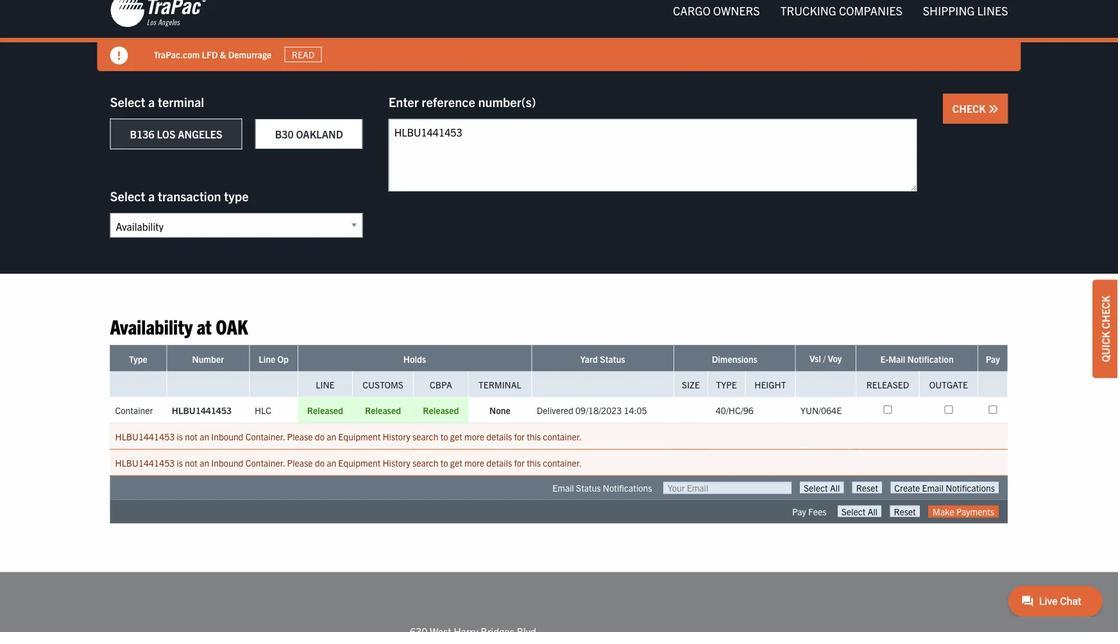 Task type: describe. For each thing, give the bounding box(es) containing it.
number
[[192, 354, 224, 365]]

1 container. from the top
[[543, 431, 582, 443]]

owners
[[714, 3, 760, 18]]

b136 los angeles
[[130, 128, 222, 141]]

pay fees
[[793, 506, 827, 518]]

e-
[[881, 354, 889, 365]]

14:05
[[624, 405, 647, 416]]

terminal
[[479, 379, 522, 391]]

released down customs
[[365, 405, 401, 416]]

2 history from the top
[[383, 458, 411, 469]]

yard status
[[581, 354, 626, 365]]

2 for from the top
[[514, 458, 525, 469]]

dimensions
[[712, 354, 758, 365]]

Your Email email field
[[663, 483, 792, 495]]

cargo owners link
[[663, 0, 770, 24]]

yun/064e
[[801, 405, 842, 416]]

2 equipment from the top
[[338, 458, 381, 469]]

height
[[755, 379, 786, 391]]

payments
[[957, 506, 995, 518]]

line for line
[[316, 379, 335, 391]]

select for select a transaction type
[[110, 188, 145, 204]]

cbpa
[[430, 379, 452, 391]]

quick check link
[[1093, 280, 1119, 379]]

2 hlbu1441453 is not an inbound container. please do an equipment history search to get more details for this container. from the top
[[115, 458, 582, 469]]

shipping lines
[[923, 3, 1009, 18]]

trucking companies
[[781, 3, 903, 18]]

2 search from the top
[[413, 458, 439, 469]]

b30
[[275, 128, 294, 141]]

e-mail notification
[[881, 354, 954, 365]]

mail
[[889, 354, 906, 365]]

b136
[[130, 128, 154, 141]]

1 vertical spatial hlbu1441453
[[115, 431, 175, 443]]

oak
[[216, 314, 248, 339]]

angeles
[[178, 128, 222, 141]]

menu bar containing cargo owners
[[663, 0, 1019, 24]]

read link
[[285, 47, 322, 63]]

1 container. from the top
[[246, 431, 285, 443]]

check button
[[943, 94, 1009, 124]]

outgate
[[930, 379, 968, 391]]

none
[[490, 405, 511, 416]]

1 is from the top
[[177, 431, 183, 443]]

enter reference number(s)
[[389, 94, 536, 110]]

line op
[[259, 354, 289, 365]]

/
[[824, 353, 826, 364]]

trapac.com
[[154, 49, 200, 60]]

read
[[292, 49, 315, 61]]

2 container. from the top
[[246, 458, 285, 469]]

customs
[[363, 379, 404, 391]]

line for line op
[[259, 354, 275, 365]]

1 equipment from the top
[[338, 431, 381, 443]]

1 hlbu1441453 is not an inbound container. please do an equipment history search to get more details for this container. from the top
[[115, 431, 582, 443]]

a for terminal
[[148, 94, 155, 110]]

1 for from the top
[[514, 431, 525, 443]]

0 horizontal spatial type
[[129, 354, 148, 365]]

1 not from the top
[[185, 431, 198, 443]]

status for yard
[[600, 354, 626, 365]]

&
[[220, 49, 226, 60]]

1 vertical spatial type
[[717, 379, 737, 391]]

quick check
[[1099, 296, 1112, 362]]

notification
[[908, 354, 954, 365]]

companies
[[839, 3, 903, 18]]

trucking
[[781, 3, 837, 18]]

fees
[[809, 506, 827, 518]]

0 vertical spatial hlbu1441453
[[172, 405, 232, 416]]

trucking companies link
[[770, 0, 913, 24]]

released down cbpa
[[423, 405, 459, 416]]

oakland
[[296, 128, 343, 141]]

1 do from the top
[[315, 431, 325, 443]]

terminal
[[158, 94, 204, 110]]

lfd
[[202, 49, 218, 60]]

1 please from the top
[[287, 431, 313, 443]]

reference
[[422, 94, 475, 110]]

pay for pay fees
[[793, 506, 807, 518]]

2 more from the top
[[465, 458, 485, 469]]

yard
[[581, 354, 598, 365]]

type
[[224, 188, 249, 204]]

voy
[[828, 353, 842, 364]]

cargo owners
[[673, 3, 760, 18]]

select for select a terminal
[[110, 94, 145, 110]]

holds
[[404, 354, 426, 365]]

2 get from the top
[[450, 458, 463, 469]]

1 to from the top
[[441, 431, 448, 443]]

availability
[[110, 314, 193, 339]]



Task type: vqa. For each thing, say whether or not it's contained in the screenshot.
Container. to the bottom
yes



Task type: locate. For each thing, give the bounding box(es) containing it.
availability at oak
[[110, 314, 248, 339]]

2 inbound from the top
[[211, 458, 244, 469]]

los
[[157, 128, 176, 141]]

at
[[197, 314, 212, 339]]

1 vertical spatial select
[[110, 188, 145, 204]]

make payments
[[933, 506, 995, 518]]

0 vertical spatial type
[[129, 354, 148, 365]]

1 more from the top
[[465, 431, 485, 443]]

vsl / voy
[[810, 353, 842, 364]]

history
[[383, 431, 411, 443], [383, 458, 411, 469]]

None checkbox
[[884, 406, 892, 415], [945, 406, 953, 415], [884, 406, 892, 415], [945, 406, 953, 415]]

None checkbox
[[989, 406, 997, 415]]

2 select from the top
[[110, 188, 145, 204]]

1 vertical spatial container.
[[543, 458, 582, 469]]

select a terminal
[[110, 94, 204, 110]]

0 vertical spatial hlbu1441453 is not an inbound container. please do an equipment history search to get more details for this container.
[[115, 431, 582, 443]]

inbound
[[211, 431, 244, 443], [211, 458, 244, 469]]

equipment
[[338, 431, 381, 443], [338, 458, 381, 469]]

2 a from the top
[[148, 188, 155, 204]]

0 vertical spatial status
[[600, 354, 626, 365]]

2 details from the top
[[487, 458, 512, 469]]

status for email
[[576, 483, 601, 494]]

shipping lines link
[[913, 0, 1019, 24]]

1 inbound from the top
[[211, 431, 244, 443]]

a left transaction
[[148, 188, 155, 204]]

pay for pay
[[986, 354, 1000, 365]]

shipping
[[923, 3, 975, 18]]

a for transaction
[[148, 188, 155, 204]]

pay right notification
[[986, 354, 1000, 365]]

1 vertical spatial check
[[1099, 296, 1112, 329]]

1 a from the top
[[148, 94, 155, 110]]

op
[[278, 354, 289, 365]]

type
[[129, 354, 148, 365], [717, 379, 737, 391]]

solid image
[[989, 104, 999, 115]]

1 this from the top
[[527, 431, 541, 443]]

0 vertical spatial please
[[287, 431, 313, 443]]

container. down delivered
[[543, 431, 582, 443]]

0 vertical spatial container.
[[246, 431, 285, 443]]

more
[[465, 431, 485, 443], [465, 458, 485, 469]]

1 vertical spatial status
[[576, 483, 601, 494]]

1 vertical spatial not
[[185, 458, 198, 469]]

0 vertical spatial line
[[259, 354, 275, 365]]

0 vertical spatial is
[[177, 431, 183, 443]]

banner containing cargo owners
[[0, 0, 1119, 72]]

2 container. from the top
[[543, 458, 582, 469]]

pay left fees
[[793, 506, 807, 518]]

status right email
[[576, 483, 601, 494]]

transaction
[[158, 188, 221, 204]]

container.
[[246, 431, 285, 443], [246, 458, 285, 469]]

09/18/2023
[[576, 405, 622, 416]]

container.
[[543, 431, 582, 443], [543, 458, 582, 469]]

quick
[[1099, 332, 1112, 362]]

2 not from the top
[[185, 458, 198, 469]]

0 vertical spatial get
[[450, 431, 463, 443]]

0 vertical spatial check
[[953, 102, 989, 115]]

solid image
[[110, 47, 128, 65]]

1 vertical spatial get
[[450, 458, 463, 469]]

details
[[487, 431, 512, 443], [487, 458, 512, 469]]

released
[[867, 379, 909, 391], [307, 405, 343, 416], [365, 405, 401, 416], [423, 405, 459, 416]]

2 is from the top
[[177, 458, 183, 469]]

1 vertical spatial inbound
[[211, 458, 244, 469]]

1 vertical spatial pay
[[793, 506, 807, 518]]

0 horizontal spatial pay
[[793, 506, 807, 518]]

0 horizontal spatial check
[[953, 102, 989, 115]]

not
[[185, 431, 198, 443], [185, 458, 198, 469]]

1 vertical spatial hlbu1441453 is not an inbound container. please do an equipment history search to get more details for this container.
[[115, 458, 582, 469]]

this
[[527, 431, 541, 443], [527, 458, 541, 469]]

1 vertical spatial for
[[514, 458, 525, 469]]

1 search from the top
[[413, 431, 439, 443]]

0 vertical spatial to
[[441, 431, 448, 443]]

enter
[[389, 94, 419, 110]]

line
[[259, 354, 275, 365], [316, 379, 335, 391]]

0 vertical spatial container.
[[543, 431, 582, 443]]

number(s)
[[478, 94, 536, 110]]

1 select from the top
[[110, 94, 145, 110]]

1 history from the top
[[383, 431, 411, 443]]

1 horizontal spatial check
[[1099, 296, 1112, 329]]

pay
[[986, 354, 1000, 365], [793, 506, 807, 518]]

hlbu1441453
[[172, 405, 232, 416], [115, 431, 175, 443], [115, 458, 175, 469]]

1 vertical spatial details
[[487, 458, 512, 469]]

0 vertical spatial for
[[514, 431, 525, 443]]

is
[[177, 431, 183, 443], [177, 458, 183, 469]]

select a transaction type
[[110, 188, 249, 204]]

type down availability
[[129, 354, 148, 365]]

delivered
[[537, 405, 574, 416]]

check inside button
[[953, 102, 989, 115]]

los angeles image
[[110, 0, 206, 29]]

1 vertical spatial search
[[413, 458, 439, 469]]

2 this from the top
[[527, 458, 541, 469]]

1 vertical spatial container.
[[246, 458, 285, 469]]

0 vertical spatial equipment
[[338, 431, 381, 443]]

1 vertical spatial history
[[383, 458, 411, 469]]

0 horizontal spatial line
[[259, 354, 275, 365]]

0 vertical spatial pay
[[986, 354, 1000, 365]]

container
[[115, 405, 153, 416]]

an
[[200, 431, 209, 443], [327, 431, 336, 443], [200, 458, 209, 469], [327, 458, 336, 469]]

2 vertical spatial hlbu1441453
[[115, 458, 175, 469]]

0 vertical spatial do
[[315, 431, 325, 443]]

delivered 09/18/2023 14:05
[[537, 405, 647, 416]]

select
[[110, 94, 145, 110], [110, 188, 145, 204]]

2 please from the top
[[287, 458, 313, 469]]

cargo
[[673, 3, 711, 18]]

banner
[[0, 0, 1119, 72]]

email
[[553, 483, 574, 494]]

0 vertical spatial inbound
[[211, 431, 244, 443]]

notifications
[[603, 483, 652, 494]]

1 horizontal spatial type
[[717, 379, 737, 391]]

hlc
[[255, 405, 272, 416]]

make
[[933, 506, 955, 518]]

1 vertical spatial please
[[287, 458, 313, 469]]

1 vertical spatial do
[[315, 458, 325, 469]]

container. up email
[[543, 458, 582, 469]]

vsl
[[810, 353, 821, 364]]

please
[[287, 431, 313, 443], [287, 458, 313, 469]]

line left op
[[259, 354, 275, 365]]

0 vertical spatial search
[[413, 431, 439, 443]]

1 vertical spatial a
[[148, 188, 155, 204]]

line left customs
[[316, 379, 335, 391]]

for
[[514, 431, 525, 443], [514, 458, 525, 469]]

b30 oakland
[[275, 128, 343, 141]]

status
[[600, 354, 626, 365], [576, 483, 601, 494]]

a
[[148, 94, 155, 110], [148, 188, 155, 204]]

size
[[682, 379, 700, 391]]

1 horizontal spatial line
[[316, 379, 335, 391]]

Enter reference number(s) text field
[[389, 119, 918, 192]]

0 vertical spatial not
[[185, 431, 198, 443]]

1 vertical spatial to
[[441, 458, 448, 469]]

released right the hlc
[[307, 405, 343, 416]]

released down the e-
[[867, 379, 909, 391]]

1 horizontal spatial pay
[[986, 354, 1000, 365]]

type down dimensions
[[717, 379, 737, 391]]

demurrage
[[228, 49, 272, 60]]

email status notifications
[[553, 483, 652, 494]]

None button
[[800, 483, 844, 494], [853, 483, 882, 494], [891, 483, 999, 494], [838, 506, 882, 518], [890, 506, 920, 518], [800, 483, 844, 494], [853, 483, 882, 494], [891, 483, 999, 494], [838, 506, 882, 518], [890, 506, 920, 518]]

make payments link
[[929, 506, 999, 519]]

status right yard
[[600, 354, 626, 365]]

1 vertical spatial more
[[465, 458, 485, 469]]

2 to from the top
[[441, 458, 448, 469]]

check
[[953, 102, 989, 115], [1099, 296, 1112, 329]]

0 vertical spatial select
[[110, 94, 145, 110]]

a left terminal
[[148, 94, 155, 110]]

40/hc/96
[[716, 405, 754, 416]]

1 vertical spatial this
[[527, 458, 541, 469]]

0 vertical spatial history
[[383, 431, 411, 443]]

select up b136
[[110, 94, 145, 110]]

do
[[315, 431, 325, 443], [315, 458, 325, 469]]

menu bar
[[663, 0, 1019, 24]]

2 do from the top
[[315, 458, 325, 469]]

0 vertical spatial this
[[527, 431, 541, 443]]

1 get from the top
[[450, 431, 463, 443]]

footer
[[0, 573, 1119, 633]]

search
[[413, 431, 439, 443], [413, 458, 439, 469]]

get
[[450, 431, 463, 443], [450, 458, 463, 469]]

0 vertical spatial a
[[148, 94, 155, 110]]

1 vertical spatial line
[[316, 379, 335, 391]]

select left transaction
[[110, 188, 145, 204]]

1 details from the top
[[487, 431, 512, 443]]

1 vertical spatial equipment
[[338, 458, 381, 469]]

0 vertical spatial details
[[487, 431, 512, 443]]

1 vertical spatial is
[[177, 458, 183, 469]]

lines
[[978, 3, 1009, 18]]

0 vertical spatial more
[[465, 431, 485, 443]]

trapac.com lfd & demurrage
[[154, 49, 272, 60]]



